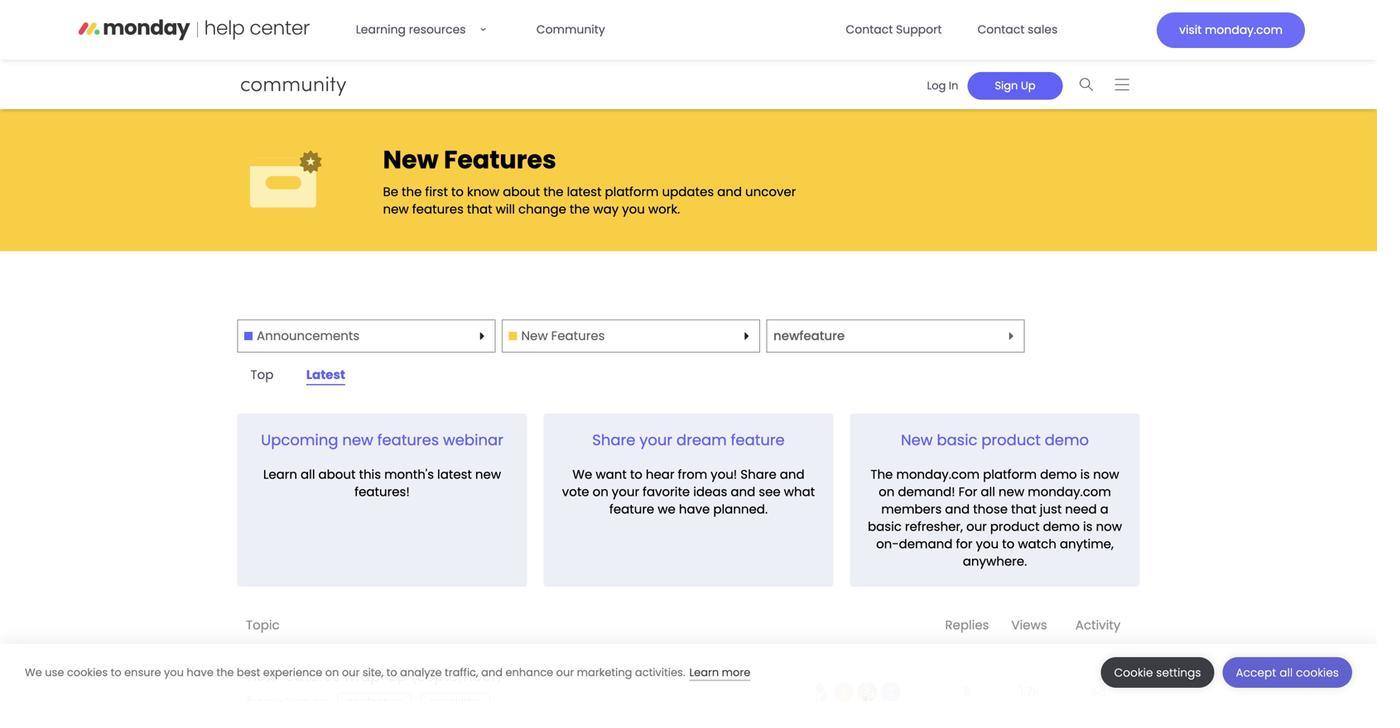 Task type: locate. For each thing, give the bounding box(es) containing it.
features inside 'new features be the first to know about the latest platform updates and uncover new features that will change the way you work.'
[[444, 143, 557, 177]]

0 horizontal spatial cookies
[[67, 666, 108, 681]]

you right way
[[622, 201, 645, 218]]

navigation containing log in
[[913, 67, 1140, 102]]

now up a
[[1094, 466, 1120, 484]]

2 horizontal spatial our
[[967, 518, 987, 536]]

latest right the change
[[567, 183, 602, 201]]

favorite
[[643, 483, 690, 501]]

newfeature
[[774, 327, 845, 345]]

is left a
[[1084, 518, 1093, 536]]

platform down new basic product demo at the right bottom of page
[[984, 466, 1037, 484]]

2 vertical spatial features
[[281, 667, 340, 687]]

1 horizontal spatial have
[[679, 501, 710, 519]]

1 vertical spatial about
[[319, 466, 356, 484]]

demo for platform
[[1041, 466, 1078, 484]]

that left "will"
[[467, 201, 493, 218]]

upcoming new features webinar
[[261, 430, 504, 451]]

basic inside the monday.com platform demo is now on demand!  for all new monday.com members and those that just need a basic refresher, our product demo is now on-demand for you to watch anytime, anywhere.
[[868, 518, 902, 536]]

1 horizontal spatial platform
[[984, 466, 1037, 484]]

1 vertical spatial learn
[[690, 666, 719, 681]]

the right be
[[402, 183, 422, 201]]

to left ensure
[[111, 666, 122, 681]]

the left way
[[570, 201, 590, 218]]

0 vertical spatial features
[[412, 201, 464, 218]]

tori breen - frequent poster image
[[835, 683, 855, 702]]

and right traffic,
[[481, 666, 503, 681]]

up
[[1021, 78, 1036, 93]]

and left the uncover
[[718, 183, 742, 201]]

new left first
[[383, 201, 409, 218]]

learn left more on the right of the page
[[690, 666, 719, 681]]

sign
[[995, 78, 1019, 93]]

our left site,
[[342, 666, 360, 681]]

0 vertical spatial feature
[[731, 430, 785, 451]]

share up want at the bottom of the page
[[593, 430, 636, 451]]

our
[[967, 518, 987, 536], [342, 666, 360, 681], [556, 666, 574, 681]]

1 horizontal spatial we
[[573, 466, 593, 484]]

0 vertical spatial learn
[[263, 466, 297, 484]]

we left use
[[25, 666, 42, 681]]

activity button
[[1061, 604, 1140, 649]]

platform
[[605, 183, 659, 201], [984, 466, 1037, 484]]

0 horizontal spatial that
[[467, 201, 493, 218]]

feature left the we
[[610, 501, 655, 519]]

all down upcoming
[[301, 466, 315, 484]]

we left want at the bottom of the page
[[573, 466, 593, 484]]

product up the those
[[982, 430, 1041, 451]]

and
[[718, 183, 742, 201], [780, 466, 805, 484], [731, 483, 756, 501], [946, 501, 970, 519], [481, 666, 503, 681]]

monday community forum image
[[113, 73, 378, 96]]

and left the those
[[946, 501, 970, 519]]

monday.com up members
[[897, 466, 980, 484]]

accept
[[1237, 666, 1277, 681]]

on right vote
[[593, 483, 609, 501]]

to left watch
[[1003, 536, 1015, 553]]

demo up just
[[1041, 466, 1078, 484]]

0 vertical spatial about
[[503, 183, 540, 201]]

the monday.com platform demo is now on demand!  for all new monday.com members and those that just need a basic refresher, our product demo is now on-demand for you to watch anytime, anywhere.
[[868, 466, 1123, 571]]

0 vertical spatial that
[[467, 201, 493, 218]]

contact
[[846, 22, 893, 38], [978, 22, 1025, 38]]

feature up you!
[[731, 430, 785, 451]]

platform inside 'new features be the first to know about the latest platform updates and uncover new features that will change the way you work.'
[[605, 183, 659, 201]]

2 horizontal spatial monday.com
[[1205, 22, 1283, 38]]

and inside the monday.com platform demo is now on demand!  for all new monday.com members and those that just need a basic refresher, our product demo is now on-demand for you to watch anytime, anywhere.
[[946, 501, 970, 519]]

about left this
[[319, 466, 356, 484]]

basic left refresher,
[[868, 518, 902, 536]]

that inside 'new features be the first to know about the latest platform updates and uncover new features that will change the way you work.'
[[467, 201, 493, 218]]

have left best
[[187, 666, 214, 681]]

about inside learn all about this month's latest new features!
[[319, 466, 356, 484]]

new down webinar
[[475, 466, 501, 484]]

product inside the monday.com platform demo is now on demand!  for all new monday.com members and those that just need a basic refresher, our product demo is now on-demand for you to watch anytime, anywhere.
[[991, 518, 1040, 536]]

learn
[[263, 466, 297, 484], [690, 666, 719, 681]]

cookies for all
[[1297, 666, 1340, 681]]

contact left sales
[[978, 22, 1025, 38]]

about
[[503, 183, 540, 201], [319, 466, 356, 484]]

dialog
[[0, 645, 1378, 702]]

2 horizontal spatial you
[[976, 536, 999, 553]]

learn more link
[[690, 666, 751, 681]]

contact left the support
[[846, 22, 893, 38]]

1 horizontal spatial cookies
[[1297, 666, 1340, 681]]

cookies inside button
[[1297, 666, 1340, 681]]

2 horizontal spatial all
[[1280, 666, 1293, 681]]

1 vertical spatial platform
[[984, 466, 1037, 484]]

2 vertical spatial demo
[[1043, 518, 1080, 536]]

1 vertical spatial share
[[741, 466, 777, 484]]

log in button
[[918, 72, 968, 100]]

0 vertical spatial you
[[622, 201, 645, 218]]

that left just
[[1012, 501, 1037, 519]]

way
[[593, 201, 619, 218]]

0 horizontal spatial share
[[593, 430, 636, 451]]

monday.com for the
[[897, 466, 980, 484]]

contact for contact sales
[[978, 22, 1025, 38]]

your up hear
[[640, 430, 673, 451]]

0 horizontal spatial latest
[[437, 466, 472, 484]]

0 vertical spatial basic
[[937, 430, 978, 451]]

is
[[1081, 466, 1090, 484], [1084, 518, 1093, 536]]

all right for
[[981, 483, 996, 501]]

just
[[1040, 501, 1062, 519]]

platform left updates
[[605, 183, 659, 201]]

0 horizontal spatial you
[[164, 666, 184, 681]]

basic up for
[[937, 430, 978, 451]]

menu image
[[1116, 78, 1130, 91]]

uncover
[[746, 183, 796, 201]]

more
[[722, 666, 751, 681]]

the left best
[[217, 666, 234, 681]]

that
[[467, 201, 493, 218], [1012, 501, 1037, 519]]

in
[[949, 78, 959, 93]]

features left wrap-
[[281, 667, 340, 687]]

and inside 'new features be the first to know about the latest platform updates and uncover new features that will change the way you work.'
[[718, 183, 742, 201]]

2 cookies from the left
[[1297, 666, 1340, 681]]

cookies right the 'accept' on the bottom of the page
[[1297, 666, 1340, 681]]

0 vertical spatial have
[[679, 501, 710, 519]]

1 horizontal spatial share
[[741, 466, 777, 484]]

change
[[519, 201, 567, 218]]

product left just
[[991, 518, 1040, 536]]

0 horizontal spatial about
[[319, 466, 356, 484]]

log
[[927, 78, 946, 93]]

to right first
[[451, 183, 464, 201]]

0 horizontal spatial monday.com
[[897, 466, 980, 484]]

1 vertical spatial we
[[25, 666, 42, 681]]

all
[[301, 466, 315, 484], [981, 483, 996, 501], [1280, 666, 1293, 681]]

zack kendall - most recent poster image
[[881, 683, 901, 702]]

we
[[573, 466, 593, 484], [25, 666, 42, 681]]

5
[[964, 683, 972, 701]]

need
[[1066, 501, 1097, 519]]

know
[[467, 183, 500, 201]]

demo up need
[[1045, 430, 1090, 451]]

0 vertical spatial we
[[573, 466, 593, 484]]

1 horizontal spatial latest
[[567, 183, 602, 201]]

0 horizontal spatial platform
[[605, 183, 659, 201]]

2 vertical spatial you
[[164, 666, 184, 681]]

experience
[[263, 666, 323, 681]]

0 vertical spatial demo
[[1045, 430, 1090, 451]]

0 vertical spatial is
[[1081, 466, 1090, 484]]

support
[[896, 22, 942, 38]]

replies
[[946, 617, 990, 635]]

accept all cookies button
[[1223, 658, 1353, 688]]

to inside the monday.com platform demo is now on demand!  for all new monday.com members and those that just need a basic refresher, our product demo is now on-demand for you to watch anytime, anywhere.
[[1003, 536, 1015, 553]]

1 horizontal spatial our
[[556, 666, 574, 681]]

demo
[[1045, 430, 1090, 451], [1041, 466, 1078, 484], [1043, 518, 1080, 536]]

new inside the monday.com platform demo is now on demand!  for all new monday.com members and those that just need a basic refresher, our product demo is now on-demand for you to watch anytime, anywhere.
[[999, 483, 1025, 501]]

new basic product demo
[[901, 430, 1090, 451]]

we inside dialog
[[25, 666, 42, 681]]

1 contact from the left
[[846, 22, 893, 38]]

new inside learn all about this month's latest new features!
[[475, 466, 501, 484]]

cookies
[[67, 666, 108, 681], [1297, 666, 1340, 681]]

0 horizontal spatial all
[[301, 466, 315, 484]]

learn all about this month's latest new features!
[[263, 466, 501, 501]]

monday.com right visit
[[1205, 22, 1283, 38]]

latest
[[567, 183, 602, 201], [437, 466, 472, 484]]

1 horizontal spatial contact
[[978, 22, 1025, 38]]

upcoming
[[261, 430, 338, 451]]

0 horizontal spatial basic
[[868, 518, 902, 536]]

now right just
[[1097, 518, 1123, 536]]

learn down upcoming
[[263, 466, 297, 484]]

demo left a
[[1043, 518, 1080, 536]]

1 vertical spatial that
[[1012, 501, 1037, 519]]

2 horizontal spatial on
[[879, 483, 895, 501]]

you!
[[711, 466, 738, 484]]

1 cookies from the left
[[67, 666, 108, 681]]

1 vertical spatial you
[[976, 536, 999, 553]]

3d
[[1091, 683, 1106, 701]]

our down for
[[967, 518, 987, 536]]

demand
[[899, 536, 953, 553]]

on
[[593, 483, 609, 501], [879, 483, 895, 501], [325, 666, 339, 681]]

you right ensure
[[164, 666, 184, 681]]

share right you!
[[741, 466, 777, 484]]

all inside learn all about this month's latest new features!
[[301, 466, 315, 484]]

your
[[640, 430, 673, 451], [612, 483, 640, 501]]

announcements
[[257, 327, 360, 345]]

have
[[679, 501, 710, 519], [187, 666, 214, 681]]

to left hear
[[630, 466, 643, 484]]

new left just
[[999, 483, 1025, 501]]

anywhere.
[[963, 553, 1028, 571]]

1 vertical spatial your
[[612, 483, 640, 501]]

1 vertical spatial demo
[[1041, 466, 1078, 484]]

contact for contact support
[[846, 22, 893, 38]]

1 horizontal spatial that
[[1012, 501, 1037, 519]]

learning
[[356, 22, 406, 38]]

1 horizontal spatial on
[[593, 483, 609, 501]]

want
[[596, 466, 627, 484]]

tags list
[[337, 693, 499, 702]]

have right the we
[[679, 501, 710, 519]]

1 horizontal spatial about
[[503, 183, 540, 201]]

latest down webinar
[[437, 466, 472, 484]]

cookie settings
[[1115, 666, 1202, 681]]

monday.com up anytime,
[[1028, 483, 1112, 501]]

0 horizontal spatial contact
[[846, 22, 893, 38]]

on left demand! on the right bottom
[[879, 483, 895, 501]]

0 horizontal spatial learn
[[263, 466, 297, 484]]

0 vertical spatial your
[[640, 430, 673, 451]]

features for new features
[[552, 327, 605, 345]]

refresher,
[[905, 518, 964, 536]]

we for use
[[25, 666, 42, 681]]

monday.com logo image
[[78, 13, 310, 47]]

new inside 'new features be the first to know about the latest platform updates and uncover new features that will change the way you work.'
[[383, 143, 439, 177]]

0 horizontal spatial feature
[[610, 501, 655, 519]]

(september)
[[411, 667, 503, 687]]

0 vertical spatial latest
[[567, 183, 602, 201]]

cookies right use
[[67, 666, 108, 681]]

from
[[678, 466, 708, 484]]

1 vertical spatial product
[[991, 518, 1040, 536]]

features left know
[[412, 201, 464, 218]]

new
[[383, 201, 409, 218], [342, 430, 373, 451], [475, 466, 501, 484], [999, 483, 1025, 501]]

1 vertical spatial have
[[187, 666, 214, 681]]

0 vertical spatial platform
[[605, 183, 659, 201]]

1 horizontal spatial you
[[622, 201, 645, 218]]

on left wrap-
[[325, 666, 339, 681]]

all right the 'accept' on the bottom of the page
[[1280, 666, 1293, 681]]

your left hear
[[612, 483, 640, 501]]

contact sales
[[978, 22, 1058, 38]]

2 contact from the left
[[978, 22, 1025, 38]]

our right enhance
[[556, 666, 574, 681]]

1 horizontal spatial all
[[981, 483, 996, 501]]

new up this
[[342, 430, 373, 451]]

1 vertical spatial latest
[[437, 466, 472, 484]]

monday.com
[[1205, 22, 1283, 38], [897, 466, 980, 484], [1028, 483, 1112, 501]]

log in
[[927, 78, 959, 93]]

1 vertical spatial feature
[[610, 501, 655, 519]]

new
[[383, 143, 439, 177], [522, 327, 548, 345], [901, 430, 933, 451], [246, 667, 277, 687]]

0 vertical spatial features
[[444, 143, 557, 177]]

0 horizontal spatial we
[[25, 666, 42, 681]]

is up need
[[1081, 466, 1090, 484]]

1 vertical spatial basic
[[868, 518, 902, 536]]

features up month's
[[377, 430, 439, 451]]

anytime,
[[1060, 536, 1114, 553]]

community
[[537, 22, 605, 38]]

we inside we want to hear from you! share and vote on your favorite ideas and see what feature we have planned.
[[573, 466, 593, 484]]

have inside we want to hear from you! share and vote on your favorite ideas and see what feature we have planned.
[[679, 501, 710, 519]]

0 horizontal spatial on
[[325, 666, 339, 681]]

for
[[959, 483, 978, 501]]

for
[[956, 536, 973, 553]]

1 vertical spatial features
[[552, 327, 605, 345]]

dialog containing cookie settings
[[0, 645, 1378, 702]]

share your dream feature
[[593, 430, 785, 451]]

about right know
[[503, 183, 540, 201]]

all inside the accept all cookies button
[[1280, 666, 1293, 681]]

feature
[[731, 430, 785, 451], [610, 501, 655, 519]]

settings
[[1157, 666, 1202, 681]]

all inside the monday.com platform demo is now on demand!  for all new monday.com members and those that just need a basic refresher, our product demo is now on-demand for you to watch anytime, anywhere.
[[981, 483, 996, 501]]

navigation
[[913, 67, 1140, 102]]

you right for
[[976, 536, 999, 553]]

contact sales link
[[968, 13, 1068, 46]]



Task type: describe. For each thing, give the bounding box(es) containing it.
cookie settings button
[[1102, 658, 1215, 688]]

to inside we want to hear from you! share and vote on your favorite ideas and see what feature we have planned.
[[630, 466, 643, 484]]

hear
[[646, 466, 675, 484]]

traffic,
[[445, 666, 479, 681]]

latest
[[306, 366, 346, 384]]

1.7k
[[1020, 683, 1040, 701]]

new features
[[522, 327, 605, 345]]

charlotte kirkham - frequent poster image
[[858, 683, 878, 702]]

0 vertical spatial now
[[1094, 466, 1120, 484]]

those
[[974, 501, 1008, 519]]

demo for product
[[1045, 430, 1090, 451]]

you inside dialog
[[164, 666, 184, 681]]

we for want
[[573, 466, 593, 484]]

will
[[496, 201, 515, 218]]

latest inside 'new features be the first to know about the latest platform updates and uncover new features that will change the way you work.'
[[567, 183, 602, 201]]

new for new features be the first to know about the latest platform updates and uncover new features that will change the way you work.
[[383, 143, 439, 177]]

contact support link
[[836, 13, 952, 46]]

feature inside we want to hear from you! share and vote on your favorite ideas and see what feature we have planned.
[[610, 501, 655, 519]]

all for learn
[[301, 466, 315, 484]]

1 horizontal spatial monday.com
[[1028, 483, 1112, 501]]

we want to hear from you! share and vote on your favorite ideas and see what feature we have planned.
[[562, 466, 815, 519]]

what
[[784, 483, 815, 501]]

new for new basic product demo
[[901, 430, 933, 451]]

the right "will"
[[544, 183, 564, 201]]

0 vertical spatial share
[[593, 430, 636, 451]]

1 vertical spatial is
[[1084, 518, 1093, 536]]

topic
[[246, 617, 280, 635]]

we
[[658, 501, 676, 519]]

new features be the first to know about the latest platform updates and uncover new features that will change the way you work.
[[383, 143, 796, 218]]

latest link
[[293, 362, 359, 388]]

activities.
[[635, 666, 686, 681]]

new for new features wrap-up (september)
[[246, 667, 277, 687]]

to inside 'new features be the first to know about the latest platform updates and uncover new features that will change the way you work.'
[[451, 183, 464, 201]]

1 horizontal spatial learn
[[690, 666, 719, 681]]

on-
[[877, 536, 899, 553]]

replies button
[[937, 604, 999, 649]]

you inside the monday.com platform demo is now on demand!  for all new monday.com members and those that just need a basic refresher, our product demo is now on-demand for you to watch anytime, anywhere.
[[976, 536, 999, 553]]

1 horizontal spatial feature
[[731, 430, 785, 451]]

3d link
[[1087, 671, 1111, 702]]

features for new features be the first to know about the latest platform updates and uncover new features that will change the way you work.
[[444, 143, 557, 177]]

your inside we want to hear from you! share and vote on your favorite ideas and see what feature we have planned.
[[612, 483, 640, 501]]

features!
[[355, 483, 410, 501]]

and right you!
[[780, 466, 805, 484]]

planned.
[[714, 501, 768, 519]]

and inside dialog
[[481, 666, 503, 681]]

use
[[45, 666, 64, 681]]

see
[[759, 483, 781, 501]]

posters element
[[807, 604, 937, 649]]

on inside we want to hear from you! share and vote on your favorite ideas and see what feature we have planned.
[[593, 483, 609, 501]]

new for new features
[[522, 327, 548, 345]]

1 vertical spatial features
[[377, 430, 439, 451]]

0 horizontal spatial our
[[342, 666, 360, 681]]

our inside the monday.com platform demo is now on demand!  for all new monday.com members and those that just need a basic refresher, our product demo is now on-demand for you to watch anytime, anywhere.
[[967, 518, 987, 536]]

you inside 'new features be the first to know about the latest platform updates and uncover new features that will change the way you work.'
[[622, 201, 645, 218]]

month's
[[384, 466, 434, 484]]

to right site,
[[387, 666, 397, 681]]

visit monday.com
[[1180, 22, 1283, 38]]

accept all cookies
[[1237, 666, 1340, 681]]

enhance
[[506, 666, 554, 681]]

bianca taylor - original poster image
[[811, 683, 831, 702]]

the
[[871, 466, 893, 484]]

sign up button
[[968, 72, 1063, 100]]

on inside the monday.com platform demo is now on demand!  for all new monday.com members and those that just need a basic refresher, our product demo is now on-demand for you to watch anytime, anywhere.
[[879, 483, 895, 501]]

search image
[[1080, 78, 1094, 91]]

about inside 'new features be the first to know about the latest platform updates and uncover new features that will change the way you work.'
[[503, 183, 540, 201]]

latest inside learn all about this month's latest new features!
[[437, 466, 472, 484]]

webinar
[[443, 430, 504, 451]]

platform inside the monday.com platform demo is now on demand!  for all new monday.com members and those that just need a basic refresher, our product demo is now on-demand for you to watch anytime, anywhere.
[[984, 466, 1037, 484]]

resources
[[409, 22, 466, 38]]

top
[[251, 366, 274, 384]]

0 vertical spatial product
[[982, 430, 1041, 451]]

0 horizontal spatial have
[[187, 666, 214, 681]]

monday.com for visit
[[1205, 22, 1283, 38]]

all for accept
[[1280, 666, 1293, 681]]

sales
[[1028, 22, 1058, 38]]

vote
[[562, 483, 590, 501]]

site,
[[363, 666, 384, 681]]

and left see
[[731, 483, 756, 501]]

top link
[[237, 362, 287, 388]]

sign up
[[995, 78, 1036, 93]]

features inside 'new features be the first to know about the latest platform updates and uncover new features that will change the way you work.'
[[412, 201, 464, 218]]

work.
[[649, 201, 680, 218]]

new features wrap-up (september) link
[[246, 654, 503, 699]]

visit
[[1180, 22, 1202, 38]]

this
[[359, 466, 381, 484]]

learning resources
[[356, 22, 466, 38]]

watch
[[1018, 536, 1057, 553]]

we use cookies to ensure you have the best experience on our site, to analyze traffic, and enhance our marketing activities. learn more
[[25, 666, 751, 681]]

demand!
[[898, 483, 956, 501]]

analyze
[[400, 666, 442, 681]]

first
[[425, 183, 448, 201]]

new features wrap-up (september)
[[246, 667, 503, 687]]

contact support
[[846, 22, 942, 38]]

activity
[[1076, 617, 1121, 635]]

updates
[[662, 183, 714, 201]]

views
[[1012, 617, 1048, 635]]

up
[[388, 667, 407, 687]]

ensure
[[124, 666, 161, 681]]

share inside we want to hear from you! share and vote on your favorite ideas and see what feature we have planned.
[[741, 466, 777, 484]]

cookie
[[1115, 666, 1154, 681]]

learn inside learn all about this month's latest new features!
[[263, 466, 297, 484]]

5 button
[[959, 674, 976, 702]]

community link
[[527, 13, 615, 46]]

new inside 'new features be the first to know about the latest platform updates and uncover new features that will change the way you work.'
[[383, 201, 409, 218]]

dream
[[677, 430, 727, 451]]

learning resources link
[[346, 13, 511, 46]]

cookies for use
[[67, 666, 108, 681]]

views button
[[999, 604, 1061, 649]]

a
[[1101, 501, 1109, 519]]

1 vertical spatial now
[[1097, 518, 1123, 536]]

1 horizontal spatial basic
[[937, 430, 978, 451]]

members
[[882, 501, 942, 519]]

marketing
[[577, 666, 633, 681]]

that inside the monday.com platform demo is now on demand!  for all new monday.com members and those that just need a basic refresher, our product demo is now on-demand for you to watch anytime, anywhere.
[[1012, 501, 1037, 519]]



Task type: vqa. For each thing, say whether or not it's contained in the screenshot.
New within the new features be the first to know about the latest platform updates and uncover new features that will change the way you work.
yes



